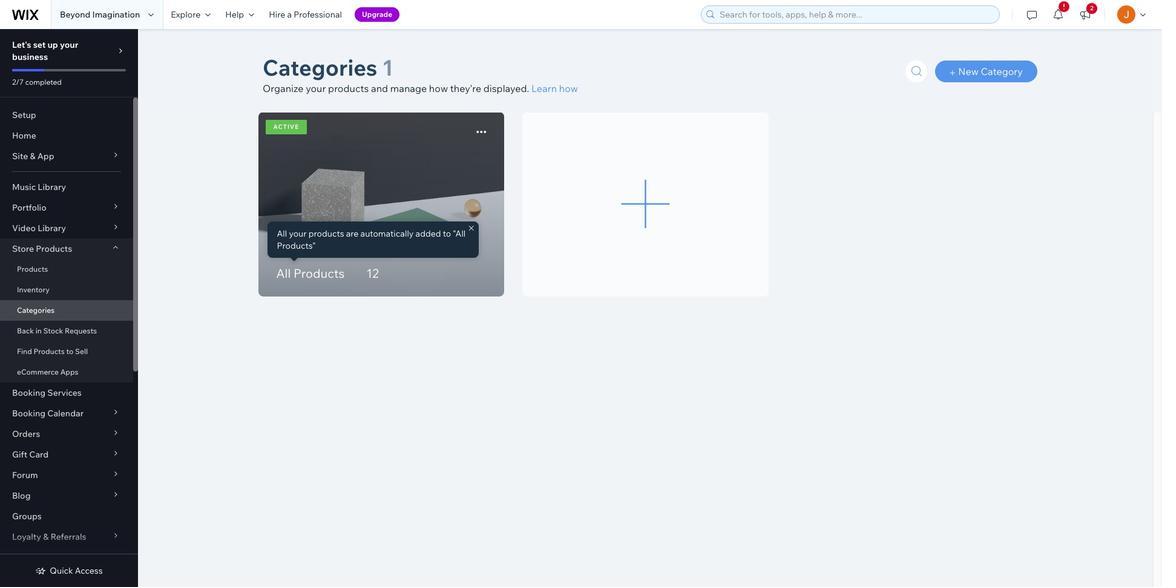 Task type: vqa. For each thing, say whether or not it's contained in the screenshot.
New
yes



Task type: locate. For each thing, give the bounding box(es) containing it.
music library
[[12, 182, 66, 193]]

orders
[[12, 429, 40, 440]]

back
[[17, 326, 34, 335]]

your right up
[[60, 39, 78, 50]]

video library button
[[0, 218, 133, 239]]

how right learn
[[559, 82, 578, 94]]

your inside the all your products are automatically added to "all products"
[[289, 228, 307, 239]]

your up 'products"'
[[289, 228, 307, 239]]

home link
[[0, 125, 133, 146]]

2 library from the top
[[38, 223, 66, 234]]

0 vertical spatial products
[[328, 82, 369, 94]]

sell
[[75, 347, 88, 356]]

inventory
[[17, 285, 50, 294]]

products
[[328, 82, 369, 94], [309, 228, 344, 239]]

products for are
[[309, 228, 344, 239]]

apps
[[60, 368, 78, 377]]

all up 'products"'
[[277, 228, 287, 239]]

1 vertical spatial to
[[66, 347, 73, 356]]

products down video library popup button in the left of the page
[[36, 243, 72, 254]]

2 how from the left
[[559, 82, 578, 94]]

home
[[12, 130, 36, 141]]

categories
[[263, 54, 377, 81], [17, 306, 55, 315]]

1 vertical spatial your
[[306, 82, 326, 94]]

point
[[12, 552, 33, 563]]

all
[[277, 228, 287, 239], [276, 266, 291, 281]]

0 vertical spatial &
[[30, 151, 35, 162]]

explore
[[171, 9, 201, 20]]

upgrade button
[[355, 7, 400, 22]]

categories link
[[0, 300, 133, 321]]

find products to sell link
[[0, 342, 133, 362]]

point of sale link
[[0, 547, 133, 568]]

to left sell
[[66, 347, 73, 356]]

1 horizontal spatial &
[[43, 532, 49, 543]]

1 horizontal spatial categories
[[263, 54, 377, 81]]

groups link
[[0, 506, 133, 527]]

products inside dropdown button
[[36, 243, 72, 254]]

1 vertical spatial all
[[276, 266, 291, 281]]

quick access button
[[35, 566, 103, 576]]

set
[[33, 39, 46, 50]]

1 horizontal spatial to
[[443, 228, 451, 239]]

products for store products
[[36, 243, 72, 254]]

library
[[38, 182, 66, 193], [38, 223, 66, 234]]

1 vertical spatial products
[[309, 228, 344, 239]]

0 vertical spatial library
[[38, 182, 66, 193]]

products inside the all your products are automatically added to "all products"
[[309, 228, 344, 239]]

categories for categories
[[17, 306, 55, 315]]

2 booking from the top
[[12, 408, 46, 419]]

store products
[[12, 243, 72, 254]]

requests
[[65, 326, 97, 335]]

loyalty
[[12, 532, 41, 543]]

category
[[981, 65, 1023, 78]]

site & app button
[[0, 146, 133, 167]]

2 vertical spatial your
[[289, 228, 307, 239]]

learn how link
[[532, 82, 578, 94]]

products for and
[[328, 82, 369, 94]]

forum
[[12, 470, 38, 481]]

1
[[382, 54, 393, 81]]

0 vertical spatial booking
[[12, 388, 46, 398]]

products for all products
[[294, 266, 345, 281]]

products left are
[[309, 228, 344, 239]]

all inside the all your products are automatically added to "all products"
[[277, 228, 287, 239]]

& right loyalty
[[43, 532, 49, 543]]

& inside dropdown button
[[30, 151, 35, 162]]

up
[[48, 39, 58, 50]]

booking inside dropdown button
[[12, 408, 46, 419]]

find
[[17, 347, 32, 356]]

0 horizontal spatial &
[[30, 151, 35, 162]]

0 vertical spatial to
[[443, 228, 451, 239]]

back in stock requests link
[[0, 321, 133, 342]]

sidebar element
[[0, 29, 138, 587]]

products
[[36, 243, 72, 254], [17, 265, 48, 274], [294, 266, 345, 281], [34, 347, 65, 356]]

library up store products
[[38, 223, 66, 234]]

they're
[[450, 82, 481, 94]]

2 button
[[1072, 0, 1099, 29]]

0 vertical spatial categories
[[263, 54, 377, 81]]

1 library from the top
[[38, 182, 66, 193]]

1 vertical spatial categories
[[17, 306, 55, 315]]

blog button
[[0, 486, 133, 506]]

how left they're at the top left of page
[[429, 82, 448, 94]]

your down categories 1
[[306, 82, 326, 94]]

hire a professional link
[[262, 0, 349, 29]]

manage
[[390, 82, 427, 94]]

music
[[12, 182, 36, 193]]

12
[[367, 266, 379, 281]]

categories inside sidebar element
[[17, 306, 55, 315]]

quick access
[[50, 566, 103, 576]]

& right the site
[[30, 151, 35, 162]]

your for organize
[[306, 82, 326, 94]]

beyond
[[60, 9, 90, 20]]

all products
[[276, 266, 345, 281]]

library inside popup button
[[38, 223, 66, 234]]

1 vertical spatial booking
[[12, 408, 46, 419]]

hire
[[269, 9, 285, 20]]

completed
[[25, 78, 62, 87]]

help button
[[218, 0, 262, 29]]

library up portfolio dropdown button
[[38, 182, 66, 193]]

referrals
[[51, 532, 86, 543]]

to
[[443, 228, 451, 239], [66, 347, 73, 356]]

library for music library
[[38, 182, 66, 193]]

portfolio
[[12, 202, 46, 213]]

booking down ecommerce at the bottom
[[12, 388, 46, 398]]

1 horizontal spatial how
[[559, 82, 578, 94]]

professional
[[294, 9, 342, 20]]

1 booking from the top
[[12, 388, 46, 398]]

products up ecommerce apps
[[34, 347, 65, 356]]

&
[[30, 151, 35, 162], [43, 532, 49, 543]]

your inside let's set up your business
[[60, 39, 78, 50]]

booking
[[12, 388, 46, 398], [12, 408, 46, 419]]

1 vertical spatial &
[[43, 532, 49, 543]]

0 horizontal spatial to
[[66, 347, 73, 356]]

booking up orders
[[12, 408, 46, 419]]

0 vertical spatial all
[[277, 228, 287, 239]]

categories up organize
[[263, 54, 377, 81]]

products down 'products"'
[[294, 266, 345, 281]]

to left "all
[[443, 228, 451, 239]]

categories down inventory
[[17, 306, 55, 315]]

music library link
[[0, 177, 133, 197]]

& inside popup button
[[43, 532, 49, 543]]

booking calendar
[[12, 408, 84, 419]]

0 horizontal spatial categories
[[17, 306, 55, 315]]

how
[[429, 82, 448, 94], [559, 82, 578, 94]]

help
[[225, 9, 244, 20]]

& for site
[[30, 151, 35, 162]]

stock
[[43, 326, 63, 335]]

gift card
[[12, 449, 49, 460]]

your
[[60, 39, 78, 50], [306, 82, 326, 94], [289, 228, 307, 239]]

products down categories 1
[[328, 82, 369, 94]]

0 vertical spatial your
[[60, 39, 78, 50]]

0 horizontal spatial how
[[429, 82, 448, 94]]

setup
[[12, 110, 36, 120]]

groups
[[12, 511, 42, 522]]

1 vertical spatial library
[[38, 223, 66, 234]]

all your products are automatically added to "all products"
[[277, 228, 466, 251]]

all down 'products"'
[[276, 266, 291, 281]]



Task type: describe. For each thing, give the bounding box(es) containing it.
your for all
[[289, 228, 307, 239]]

learn
[[532, 82, 557, 94]]

to inside find products to sell link
[[66, 347, 73, 356]]

booking services link
[[0, 383, 133, 403]]

inventory link
[[0, 280, 133, 300]]

of
[[35, 552, 43, 563]]

app
[[37, 151, 54, 162]]

store products button
[[0, 239, 133, 259]]

quick
[[50, 566, 73, 576]]

in
[[36, 326, 42, 335]]

new category link
[[936, 61, 1038, 82]]

hire a professional
[[269, 9, 342, 20]]

let's set up your business
[[12, 39, 78, 62]]

let's
[[12, 39, 31, 50]]

upgrade
[[362, 10, 392, 19]]

calendar
[[47, 408, 84, 419]]

to inside the all your products are automatically added to "all products"
[[443, 228, 451, 239]]

new
[[959, 65, 979, 78]]

displayed.
[[484, 82, 529, 94]]

automatically
[[361, 228, 414, 239]]

new category
[[959, 65, 1023, 78]]

services
[[47, 388, 82, 398]]

orders button
[[0, 424, 133, 444]]

booking for booking services
[[12, 388, 46, 398]]

setup link
[[0, 105, 133, 125]]

gift
[[12, 449, 27, 460]]

products link
[[0, 259, 133, 280]]

video
[[12, 223, 36, 234]]

gift card button
[[0, 444, 133, 465]]

loyalty & referrals button
[[0, 527, 133, 547]]

and
[[371, 82, 388, 94]]

2/7
[[12, 78, 24, 87]]

sale
[[45, 552, 62, 563]]

2/7 completed
[[12, 78, 62, 87]]

store
[[12, 243, 34, 254]]

imagination
[[92, 9, 140, 20]]

card
[[29, 449, 49, 460]]

booking calendar button
[[0, 403, 133, 424]]

products up inventory
[[17, 265, 48, 274]]

are
[[346, 228, 359, 239]]

products"
[[277, 240, 316, 251]]

find products to sell
[[17, 347, 88, 356]]

booking for booking calendar
[[12, 408, 46, 419]]

"all
[[453, 228, 466, 239]]

organize your products and manage how they're displayed. learn how
[[263, 82, 578, 94]]

& for loyalty
[[43, 532, 49, 543]]

site
[[12, 151, 28, 162]]

blog
[[12, 490, 31, 501]]

added
[[416, 228, 441, 239]]

products for find products to sell
[[34, 347, 65, 356]]

site & app
[[12, 151, 54, 162]]

point of sale
[[12, 552, 62, 563]]

access
[[75, 566, 103, 576]]

booking services
[[12, 388, 82, 398]]

ecommerce apps link
[[0, 362, 133, 383]]

active
[[273, 123, 299, 131]]

ecommerce
[[17, 368, 59, 377]]

forum button
[[0, 465, 133, 486]]

2
[[1091, 4, 1094, 12]]

categories for categories 1
[[263, 54, 377, 81]]

business
[[12, 51, 48, 62]]

library for video library
[[38, 223, 66, 234]]

all for all products
[[276, 266, 291, 281]]

portfolio button
[[0, 197, 133, 218]]

1 how from the left
[[429, 82, 448, 94]]

Search for tools, apps, help & more... field
[[716, 6, 996, 23]]

video library
[[12, 223, 66, 234]]

categories 1
[[263, 54, 393, 81]]

beyond imagination
[[60, 9, 140, 20]]

all for all your products are automatically added to "all products"
[[277, 228, 287, 239]]

a
[[287, 9, 292, 20]]

organize
[[263, 82, 304, 94]]

ecommerce apps
[[17, 368, 78, 377]]



